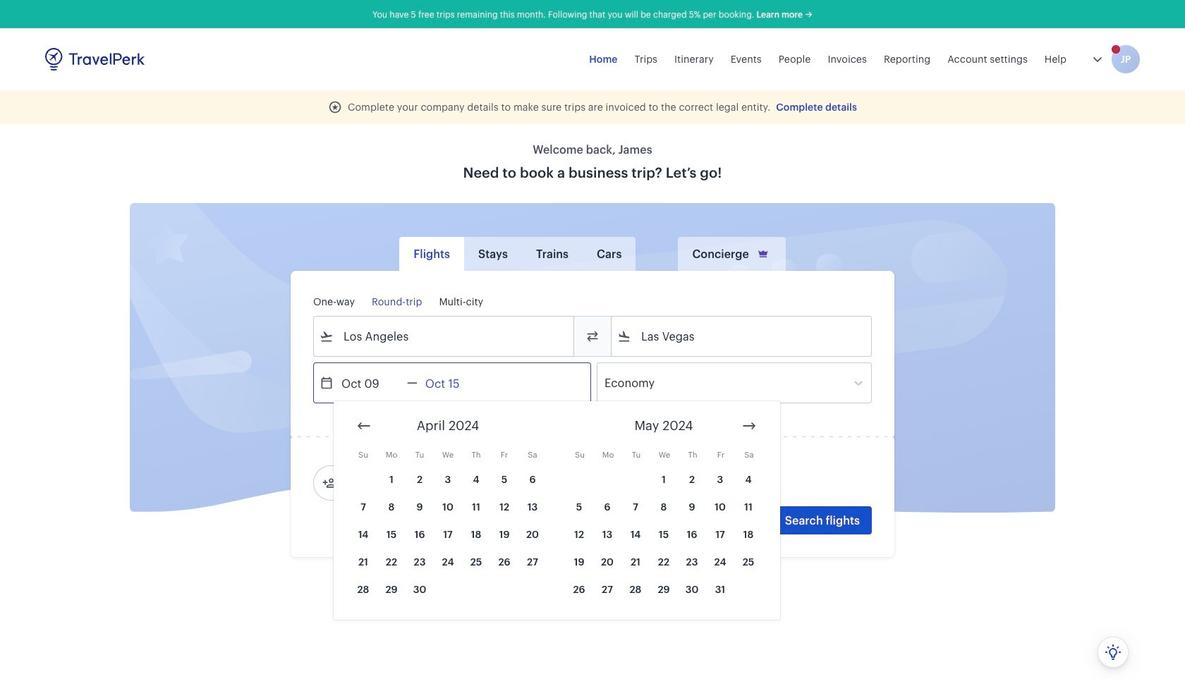 Task type: describe. For each thing, give the bounding box(es) containing it.
calendar application
[[334, 401, 1185, 631]]

From search field
[[334, 325, 555, 348]]

Depart text field
[[334, 363, 407, 403]]



Task type: locate. For each thing, give the bounding box(es) containing it.
Add first traveler search field
[[337, 472, 483, 495]]

move backward to switch to the previous month. image
[[356, 418, 373, 435]]

move forward to switch to the next month. image
[[741, 418, 758, 435]]

Return text field
[[418, 363, 491, 403]]

To search field
[[632, 325, 853, 348]]



